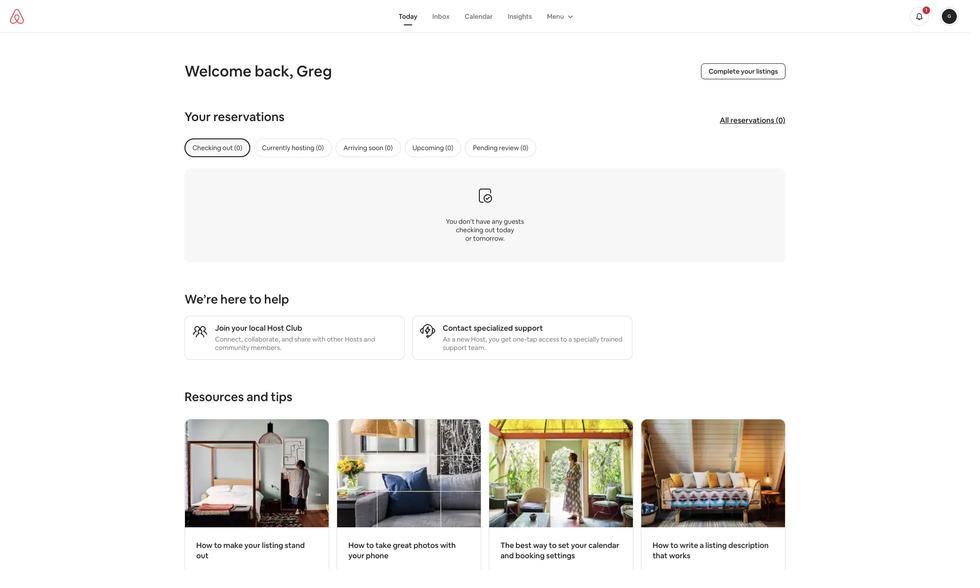 Task type: describe. For each thing, give the bounding box(es) containing it.
complete your listings
[[709, 67, 778, 76]]

how for your
[[348, 541, 365, 551]]

1 horizontal spatial a
[[569, 335, 572, 344]]

how to take great photos with your phone link
[[337, 419, 481, 571]]

reservations for all
[[731, 115, 775, 125]]

arriving soon (0)
[[344, 144, 393, 152]]

your inside complete your listings link
[[741, 67, 755, 76]]

one-
[[513, 335, 527, 344]]

guests
[[504, 217, 524, 226]]

with inside how to take great photos with your phone
[[440, 541, 456, 551]]

and left tips
[[247, 389, 268, 405]]

today
[[399, 12, 417, 20]]

resources
[[185, 389, 244, 405]]

specially
[[574, 335, 599, 344]]

currently hosting (0)
[[262, 144, 324, 152]]

support
[[515, 324, 543, 333]]

any
[[492, 217, 502, 226]]

your reservations
[[185, 109, 285, 125]]

to inside contact specialized support as a new host, you get one-tap access to a specially trained support team.
[[561, 335, 567, 344]]

new
[[457, 335, 470, 344]]

how for that
[[653, 541, 669, 551]]

out (0)
[[223, 144, 242, 152]]

welcome back, greg
[[185, 62, 332, 81]]

reservation filters group
[[185, 139, 804, 157]]

way
[[533, 541, 547, 551]]

how to make your listing stand out
[[196, 541, 305, 561]]

how for out
[[196, 541, 212, 551]]

your inside how to make your listing stand out
[[244, 541, 260, 551]]

how to write a listing description that works
[[653, 541, 769, 561]]

upcoming
[[413, 144, 444, 152]]

checking
[[456, 226, 483, 234]]

with inside "join your local host club connect, collaborate, and share with other hosts and community members."
[[312, 335, 325, 344]]

get
[[501, 335, 512, 344]]

(0) inside "reservation filters" group
[[445, 144, 453, 152]]

calendar link
[[457, 7, 500, 25]]

0 horizontal spatial a
[[452, 335, 455, 344]]

to inside how to take great photos with your phone
[[366, 541, 374, 551]]

booking
[[515, 551, 545, 561]]

inbox link
[[425, 7, 457, 25]]

arriving
[[344, 144, 367, 152]]

stand
[[285, 541, 305, 551]]

soon (0)
[[369, 144, 393, 152]]

join
[[215, 324, 230, 333]]

share
[[294, 335, 311, 344]]

you don't have any guests checking out today or tomorrow.
[[446, 217, 524, 243]]

checking out (0)
[[193, 144, 242, 152]]

out for to
[[196, 551, 209, 561]]

insights
[[508, 12, 532, 20]]

today
[[497, 226, 514, 234]]

and right the hosts
[[364, 335, 375, 344]]

checking
[[193, 144, 221, 152]]

review (0)
[[499, 144, 528, 152]]

all reservations (0) link
[[715, 111, 790, 130]]

have
[[476, 217, 490, 226]]

specialized
[[474, 324, 513, 333]]

that
[[653, 551, 668, 561]]

other
[[327, 335, 343, 344]]

the best way to set your calendar and booking settings link
[[489, 419, 633, 571]]

(0) inside "link"
[[776, 115, 786, 125]]

you
[[489, 335, 500, 344]]

phone
[[366, 551, 388, 561]]

resources and tips
[[185, 389, 292, 405]]

take
[[376, 541, 391, 551]]

or tomorrow.
[[465, 234, 505, 243]]

to inside the best way to set your calendar and booking settings
[[549, 541, 557, 551]]

menu button
[[540, 7, 579, 25]]

best
[[516, 541, 532, 551]]

and down club
[[282, 335, 293, 344]]

contact
[[443, 324, 472, 333]]

your inside "join your local host club connect, collaborate, and share with other hosts and community members."
[[232, 324, 247, 333]]

make
[[223, 541, 243, 551]]

great
[[393, 541, 412, 551]]

and inside the best way to set your calendar and booking settings
[[501, 551, 514, 561]]

host
[[267, 324, 284, 333]]

write
[[680, 541, 698, 551]]

menu
[[547, 12, 564, 20]]

local
[[249, 324, 266, 333]]

to inside how to make your listing stand out
[[214, 541, 222, 551]]

listings
[[756, 67, 778, 76]]

to inside how to write a listing description that works
[[671, 541, 678, 551]]

how to take great photos with your phone
[[348, 541, 456, 561]]

tips
[[271, 389, 292, 405]]



Task type: vqa. For each thing, say whether or not it's contained in the screenshot.
the Insights
yes



Task type: locate. For each thing, give the bounding box(es) containing it.
your
[[741, 67, 755, 76], [232, 324, 247, 333], [244, 541, 260, 551], [571, 541, 587, 551], [348, 551, 364, 561]]

1 horizontal spatial listing
[[706, 541, 727, 551]]

back, greg
[[255, 62, 332, 81]]

0 vertical spatial (0)
[[776, 115, 786, 125]]

listing left stand
[[262, 541, 283, 551]]

2 horizontal spatial how
[[653, 541, 669, 551]]

don't
[[459, 217, 475, 226]]

photos
[[414, 541, 439, 551]]

your right set
[[571, 541, 587, 551]]

listing
[[262, 541, 283, 551], [706, 541, 727, 551]]

community members.
[[215, 344, 281, 352]]

contact specialized support as a new host, you get one-tap access to a specially trained support team.
[[443, 324, 623, 352]]

today link
[[391, 7, 425, 25]]

out for don't
[[485, 226, 495, 234]]

to right access
[[561, 335, 567, 344]]

out
[[485, 226, 495, 234], [196, 551, 209, 561]]

your
[[185, 109, 211, 125]]

club
[[286, 324, 302, 333]]

thumbnail card image
[[185, 420, 329, 528], [185, 420, 329, 528], [337, 420, 481, 528], [337, 420, 481, 528], [489, 420, 633, 528], [489, 420, 633, 528], [641, 420, 785, 528], [641, 420, 785, 528]]

and
[[282, 335, 293, 344], [364, 335, 375, 344], [247, 389, 268, 405], [501, 551, 514, 561]]

a inside how to write a listing description that works
[[700, 541, 704, 551]]

1 horizontal spatial (0)
[[776, 115, 786, 125]]

here
[[221, 292, 246, 308]]

help
[[264, 292, 289, 308]]

how left take
[[348, 541, 365, 551]]

0 vertical spatial with
[[312, 335, 325, 344]]

hosting (0)
[[292, 144, 324, 152]]

your right make
[[244, 541, 260, 551]]

(0)
[[776, 115, 786, 125], [445, 144, 453, 152]]

how inside how to take great photos with your phone
[[348, 541, 365, 551]]

0 horizontal spatial listing
[[262, 541, 283, 551]]

upcoming (0)
[[413, 144, 453, 152]]

to left make
[[214, 541, 222, 551]]

we're
[[185, 292, 218, 308]]

listing inside how to make your listing stand out
[[262, 541, 283, 551]]

to left help
[[249, 292, 262, 308]]

to up phone
[[366, 541, 374, 551]]

1 horizontal spatial how
[[348, 541, 365, 551]]

a right write
[[700, 541, 704, 551]]

welcome
[[185, 62, 252, 81]]

access
[[539, 335, 559, 344]]

2 listing from the left
[[706, 541, 727, 551]]

calendar
[[589, 541, 619, 551]]

a
[[452, 335, 455, 344], [569, 335, 572, 344], [700, 541, 704, 551]]

all reservations (0)
[[720, 115, 786, 125]]

0 horizontal spatial with
[[312, 335, 325, 344]]

works
[[669, 551, 691, 561]]

0 vertical spatial out
[[485, 226, 495, 234]]

hosts
[[345, 335, 362, 344]]

listing for description
[[706, 541, 727, 551]]

tap
[[527, 335, 537, 344]]

a right 'as'
[[452, 335, 455, 344]]

1 vertical spatial (0)
[[445, 144, 453, 152]]

how up that
[[653, 541, 669, 551]]

how inside how to make your listing stand out
[[196, 541, 212, 551]]

a left specially
[[569, 335, 572, 344]]

with right photos
[[440, 541, 456, 551]]

out inside you don't have any guests checking out today or tomorrow.
[[485, 226, 495, 234]]

3 how from the left
[[653, 541, 669, 551]]

to
[[249, 292, 262, 308], [561, 335, 567, 344], [214, 541, 222, 551], [366, 541, 374, 551], [549, 541, 557, 551], [671, 541, 678, 551]]

to up works
[[671, 541, 678, 551]]

pending review (0)
[[473, 144, 528, 152]]

0 horizontal spatial reservations
[[213, 109, 285, 125]]

connect,
[[215, 335, 243, 344]]

with
[[312, 335, 325, 344], [440, 541, 456, 551]]

you
[[446, 217, 457, 226]]

main navigation menu image
[[942, 9, 957, 24]]

your left phone
[[348, 551, 364, 561]]

join your local host club connect, collaborate, and share with other hosts and community members.
[[215, 324, 375, 352]]

settings
[[546, 551, 575, 561]]

as
[[443, 335, 450, 344]]

0 horizontal spatial how
[[196, 541, 212, 551]]

reservations up out (0)
[[213, 109, 285, 125]]

1 horizontal spatial reservations
[[731, 115, 775, 125]]

1 horizontal spatial out
[[485, 226, 495, 234]]

listing inside how to write a listing description that works
[[706, 541, 727, 551]]

how left make
[[196, 541, 212, 551]]

how
[[196, 541, 212, 551], [348, 541, 365, 551], [653, 541, 669, 551]]

your inside the best way to set your calendar and booking settings
[[571, 541, 587, 551]]

complete your listings link
[[701, 63, 786, 79]]

your left listings
[[741, 67, 755, 76]]

your up connect,
[[232, 324, 247, 333]]

trained
[[601, 335, 623, 344]]

1 vertical spatial out
[[196, 551, 209, 561]]

1 vertical spatial with
[[440, 541, 456, 551]]

calendar
[[465, 12, 493, 20]]

and down the
[[501, 551, 514, 561]]

reservations
[[213, 109, 285, 125], [731, 115, 775, 125]]

reservations right all
[[731, 115, 775, 125]]

description
[[728, 541, 769, 551]]

the best way to set your calendar and booking settings
[[501, 541, 619, 561]]

pending
[[473, 144, 498, 152]]

reservations for your
[[213, 109, 285, 125]]

2 horizontal spatial a
[[700, 541, 704, 551]]

0 horizontal spatial out
[[196, 551, 209, 561]]

we're here to help
[[185, 292, 289, 308]]

1 horizontal spatial with
[[440, 541, 456, 551]]

1 listing from the left
[[262, 541, 283, 551]]

set
[[558, 541, 569, 551]]

1
[[925, 7, 928, 13]]

inbox
[[432, 12, 450, 20]]

listing right write
[[706, 541, 727, 551]]

how to make your listing stand out link
[[185, 419, 329, 571]]

listing for stand
[[262, 541, 283, 551]]

reservations inside "link"
[[731, 115, 775, 125]]

currently
[[262, 144, 290, 152]]

with right share
[[312, 335, 325, 344]]

host,
[[471, 335, 487, 344]]

how to write a listing description that works link
[[641, 419, 786, 571]]

your inside how to take great photos with your phone
[[348, 551, 364, 561]]

all
[[720, 115, 729, 125]]

how inside how to write a listing description that works
[[653, 541, 669, 551]]

the
[[501, 541, 514, 551]]

insights link
[[500, 7, 540, 25]]

2 how from the left
[[348, 541, 365, 551]]

1 how from the left
[[196, 541, 212, 551]]

to left set
[[549, 541, 557, 551]]

0 horizontal spatial (0)
[[445, 144, 453, 152]]

out inside how to make your listing stand out
[[196, 551, 209, 561]]

complete
[[709, 67, 740, 76]]



